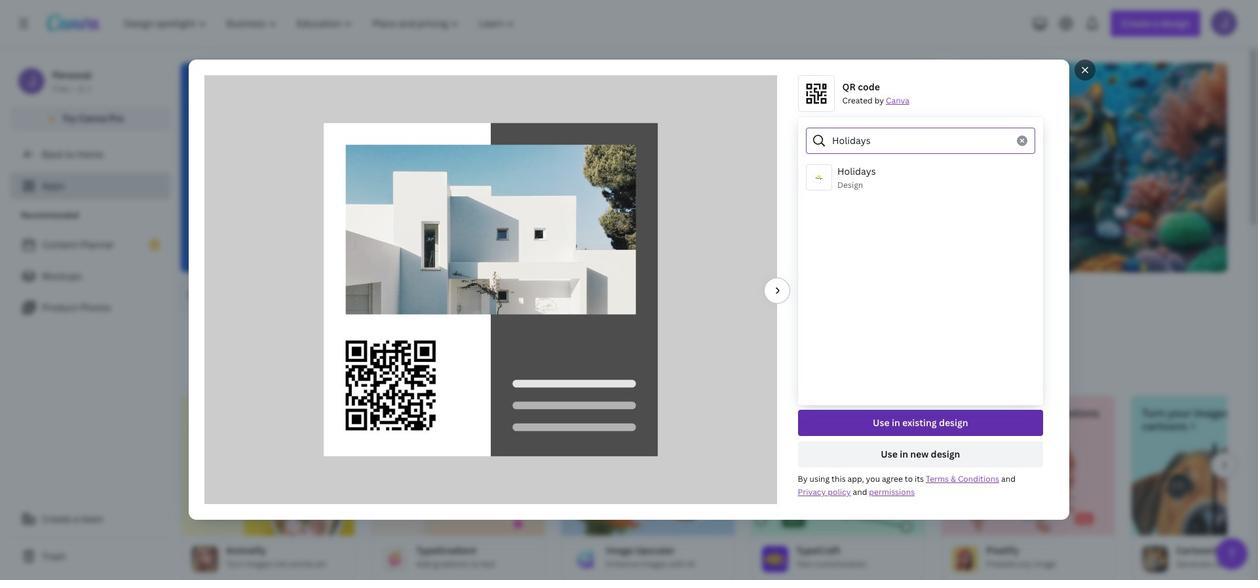 Task type: vqa. For each thing, say whether or not it's contained in the screenshot.
Gary Orlando icon
no



Task type: locate. For each thing, give the bounding box(es) containing it.
list
[[10, 232, 170, 321], [798, 247, 1043, 283]]

top level navigation element
[[115, 10, 527, 37]]

0 vertical spatial animeify image
[[182, 444, 355, 536]]

pixelify image
[[942, 444, 1115, 536], [952, 546, 978, 573]]

1 vertical spatial image upscaler image
[[572, 546, 598, 573]]

an image with a cursor next to a text box containing the prompt "a cat going scuba diving" to generate an image. the generated image of a cat doing scuba diving is behind the text box. image
[[855, 63, 1227, 273]]

typecraft image
[[752, 444, 925, 536], [762, 546, 788, 573]]

1 vertical spatial typegradient image
[[382, 546, 408, 573]]

typegradient image
[[372, 444, 545, 536], [382, 546, 408, 573]]

0 vertical spatial image upscaler image
[[562, 444, 735, 536]]

image upscaler image
[[562, 444, 735, 536], [572, 546, 598, 573]]

0 vertical spatial typegradient image
[[372, 444, 545, 536]]

1 vertical spatial typecraft image
[[762, 546, 788, 573]]

animeify image
[[182, 444, 355, 536], [192, 546, 218, 573]]

cartoonify image
[[1132, 444, 1258, 536]]

1 vertical spatial pixelify image
[[952, 546, 978, 573]]

1 vertical spatial animeify image
[[192, 546, 218, 573]]

Search all folders search field
[[832, 128, 1009, 153]]



Task type: describe. For each thing, give the bounding box(es) containing it.
0 vertical spatial pixelify image
[[942, 444, 1115, 536]]

1 horizontal spatial list
[[798, 247, 1043, 283]]

0 horizontal spatial list
[[10, 232, 170, 321]]

0 vertical spatial typecraft image
[[752, 444, 925, 536]]

Input field to search for apps search field
[[207, 284, 408, 309]]

cartoonify image
[[1142, 546, 1168, 573]]



